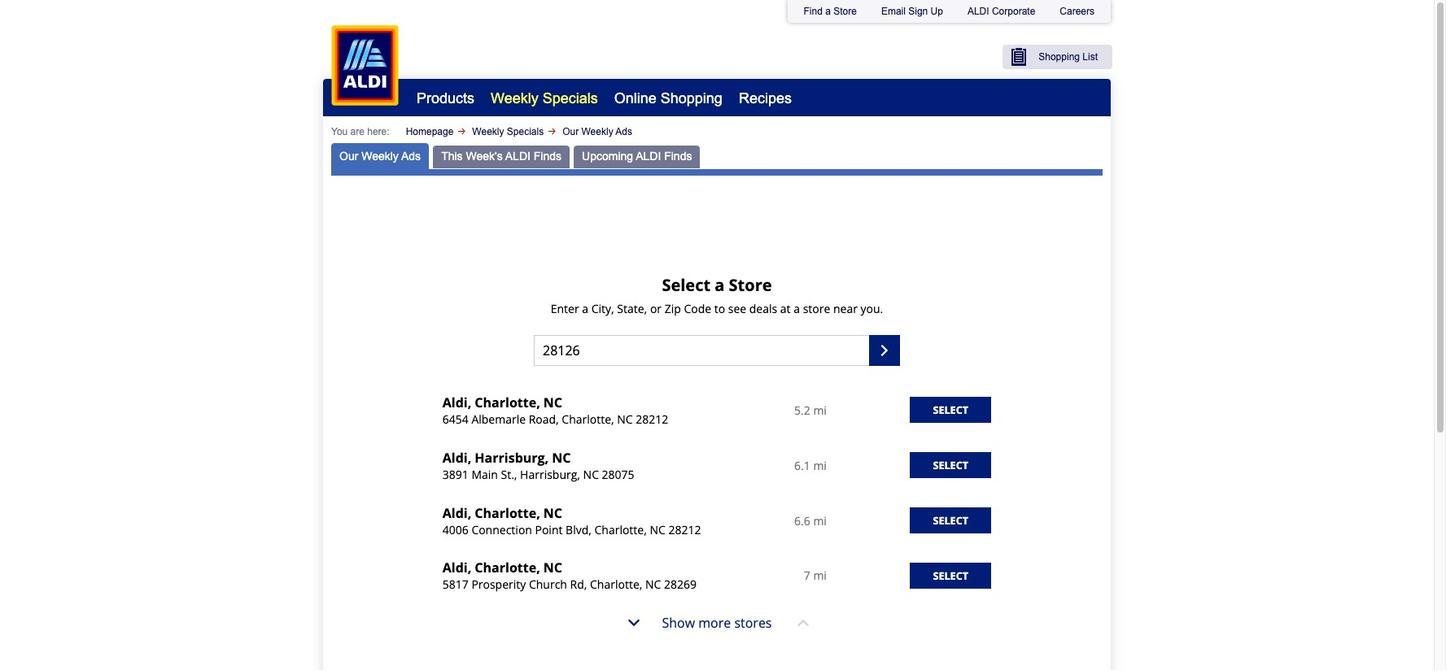 Task type: vqa. For each thing, say whether or not it's contained in the screenshot.
the Find a Store
yes



Task type: describe. For each thing, give the bounding box(es) containing it.
weekly down here:
[[362, 150, 399, 163]]

this
[[441, 150, 463, 163]]

weekly specials inside menu bar
[[491, 90, 598, 107]]

1 horizontal spatial our
[[562, 126, 579, 138]]

corporate
[[992, 6, 1035, 17]]

weekly up the week's
[[472, 126, 504, 138]]

shopping list
[[1039, 51, 1098, 63]]

careers
[[1060, 6, 1095, 17]]

here:
[[367, 126, 390, 138]]

find a store
[[804, 6, 857, 17]]

upcoming
[[582, 150, 633, 163]]

email sign up link
[[881, 6, 943, 17]]

0 vertical spatial ads
[[615, 126, 632, 138]]

this week's aldi finds link
[[433, 146, 570, 168]]

specials inside menu bar
[[543, 90, 598, 107]]

2 finds from the left
[[664, 150, 692, 163]]

1 finds from the left
[[534, 150, 562, 163]]

products link
[[409, 82, 483, 116]]

recipes link
[[731, 82, 800, 116]]

upcoming aldi finds link
[[574, 146, 700, 168]]

menu bar containing products
[[409, 79, 800, 116]]

1 vertical spatial ads
[[401, 150, 421, 163]]

you
[[331, 126, 348, 138]]

online shopping link
[[606, 82, 731, 116]]

find
[[804, 6, 823, 17]]

1 vertical spatial weekly specials
[[472, 126, 544, 138]]

1 horizontal spatial aldi
[[636, 150, 661, 163]]

shopping inside button
[[1039, 51, 1080, 63]]

are
[[350, 126, 365, 138]]

0 horizontal spatial our weekly ads
[[339, 150, 421, 163]]

weekly specials link for products "link" at the left top of the page
[[483, 82, 606, 116]]



Task type: locate. For each thing, give the bounding box(es) containing it.
homepage
[[406, 126, 454, 138]]

up
[[931, 6, 943, 17]]

menu bar
[[409, 79, 800, 116]]

2 horizontal spatial aldi
[[968, 6, 989, 17]]

weekly specials link for homepage link
[[472, 126, 556, 138]]

homepage link
[[406, 126, 466, 138]]

0 vertical spatial specials
[[543, 90, 598, 107]]

list
[[1083, 51, 1098, 63]]

1 vertical spatial shopping
[[661, 90, 723, 107]]

ads
[[615, 126, 632, 138], [401, 150, 421, 163]]

a
[[825, 6, 831, 17]]

our weekly ads link
[[331, 143, 429, 166]]

aldi corporate link
[[968, 6, 1035, 17]]

recipes
[[739, 90, 792, 107]]

email sign up
[[881, 6, 943, 17]]

careers link
[[1060, 6, 1095, 17]]

our down 'are'
[[339, 150, 358, 163]]

0 vertical spatial our weekly ads
[[562, 126, 632, 138]]

our weekly ads up 'upcoming'
[[562, 126, 632, 138]]

aldi
[[968, 6, 989, 17], [505, 150, 531, 163], [636, 150, 661, 163]]

specials left online
[[543, 90, 598, 107]]

week's
[[466, 150, 503, 163]]

shopping
[[1039, 51, 1080, 63], [661, 90, 723, 107]]

store
[[833, 6, 857, 17]]

0 horizontal spatial shopping
[[661, 90, 723, 107]]

sign
[[908, 6, 928, 17]]

finds down 'online shopping' link on the top of page
[[664, 150, 692, 163]]

0 vertical spatial shopping
[[1039, 51, 1080, 63]]

ads down the 'homepage'
[[401, 150, 421, 163]]

1 horizontal spatial finds
[[664, 150, 692, 163]]

weekly specials
[[491, 90, 598, 107], [472, 126, 544, 138]]

1 vertical spatial our
[[339, 150, 358, 163]]

you are here:
[[331, 126, 390, 138]]

aldi left corporate
[[968, 6, 989, 17]]

our weekly ads down here:
[[339, 150, 421, 163]]

our weekly ads
[[562, 126, 632, 138], [339, 150, 421, 163]]

shopping list button
[[1003, 45, 1112, 69]]

0 horizontal spatial our
[[339, 150, 358, 163]]

0 horizontal spatial aldi
[[505, 150, 531, 163]]

weekly specials link
[[483, 82, 606, 116], [472, 126, 556, 138]]

email
[[881, 6, 906, 17]]

weekly up this week's aldi finds at the left top of page
[[491, 90, 539, 107]]

weekly
[[491, 90, 539, 107], [472, 126, 504, 138], [581, 126, 613, 138], [362, 150, 399, 163]]

1 vertical spatial our weekly ads
[[339, 150, 421, 163]]

0 vertical spatial weekly specials link
[[483, 82, 606, 116]]

our up upcoming aldi finds link
[[562, 126, 579, 138]]

weekly up 'upcoming'
[[581, 126, 613, 138]]

finds left 'upcoming'
[[534, 150, 562, 163]]

0 horizontal spatial ads
[[401, 150, 421, 163]]

shopping right online
[[661, 90, 723, 107]]

0 vertical spatial our
[[562, 126, 579, 138]]

find a store link
[[804, 6, 857, 17]]

shopping inside menu bar
[[661, 90, 723, 107]]

specials up this week's aldi finds at the left top of page
[[507, 126, 544, 138]]

1 vertical spatial weekly specials link
[[472, 126, 556, 138]]

upcoming aldi finds
[[582, 150, 692, 163]]

shopping left list
[[1039, 51, 1080, 63]]

this week's aldi finds
[[441, 150, 562, 163]]

0 vertical spatial weekly specials
[[491, 90, 598, 107]]

0 horizontal spatial finds
[[534, 150, 562, 163]]

ads up the upcoming aldi finds
[[615, 126, 632, 138]]

aldi right the week's
[[505, 150, 531, 163]]

weekly inside menu bar
[[491, 90, 539, 107]]

online
[[614, 90, 657, 107]]

1 horizontal spatial shopping
[[1039, 51, 1080, 63]]

1 horizontal spatial our weekly ads
[[562, 126, 632, 138]]

1 horizontal spatial ads
[[615, 126, 632, 138]]

our
[[562, 126, 579, 138], [339, 150, 358, 163]]

1 vertical spatial specials
[[507, 126, 544, 138]]

products
[[417, 90, 474, 107]]

finds
[[534, 150, 562, 163], [664, 150, 692, 163]]

specials
[[543, 90, 598, 107], [507, 126, 544, 138]]

aldi corporate
[[968, 6, 1035, 17]]

aldi right 'upcoming'
[[636, 150, 661, 163]]

online shopping
[[614, 90, 723, 107]]



